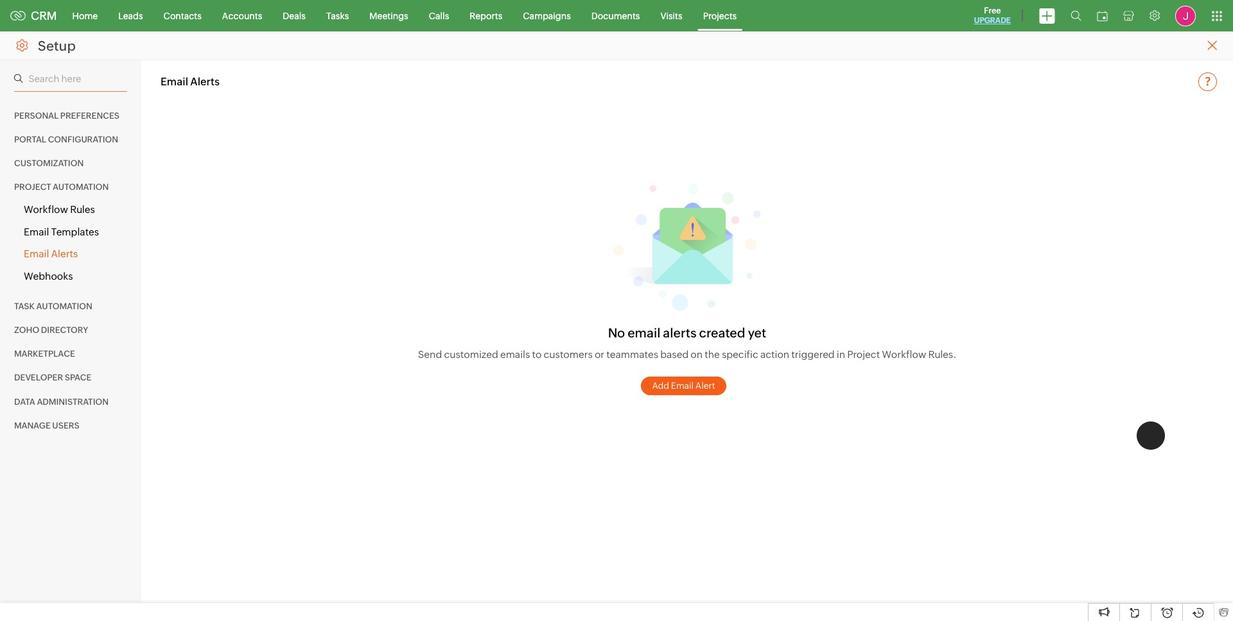Task type: vqa. For each thing, say whether or not it's contained in the screenshot.
rightmost achieve
no



Task type: locate. For each thing, give the bounding box(es) containing it.
campaigns link
[[513, 0, 581, 31]]

projects link
[[693, 0, 747, 31]]

tasks link
[[316, 0, 359, 31]]

deals
[[283, 11, 306, 21]]

create menu element
[[1032, 0, 1063, 31]]

campaigns
[[523, 11, 571, 21]]

visits link
[[650, 0, 693, 31]]

calendar image
[[1097, 11, 1108, 21]]

free
[[984, 6, 1001, 15]]

meetings
[[370, 11, 408, 21]]

upgrade
[[974, 16, 1011, 25]]

profile element
[[1168, 0, 1204, 31]]

search image
[[1071, 10, 1082, 21]]

documents
[[591, 11, 640, 21]]

home link
[[62, 0, 108, 31]]

create menu image
[[1039, 8, 1055, 23]]



Task type: describe. For each thing, give the bounding box(es) containing it.
tasks
[[326, 11, 349, 21]]

home
[[72, 11, 98, 21]]

reports link
[[459, 0, 513, 31]]

accounts
[[222, 11, 262, 21]]

crm
[[31, 9, 57, 22]]

contacts
[[164, 11, 202, 21]]

documents link
[[581, 0, 650, 31]]

leads
[[118, 11, 143, 21]]

calls link
[[419, 0, 459, 31]]

search element
[[1063, 0, 1089, 31]]

accounts link
[[212, 0, 273, 31]]

free upgrade
[[974, 6, 1011, 25]]

visits
[[661, 11, 683, 21]]

projects
[[703, 11, 737, 21]]

deals link
[[273, 0, 316, 31]]

crm link
[[10, 9, 57, 22]]

leads link
[[108, 0, 153, 31]]

profile image
[[1175, 5, 1196, 26]]

calls
[[429, 11, 449, 21]]

meetings link
[[359, 0, 419, 31]]

contacts link
[[153, 0, 212, 31]]

reports
[[470, 11, 502, 21]]



